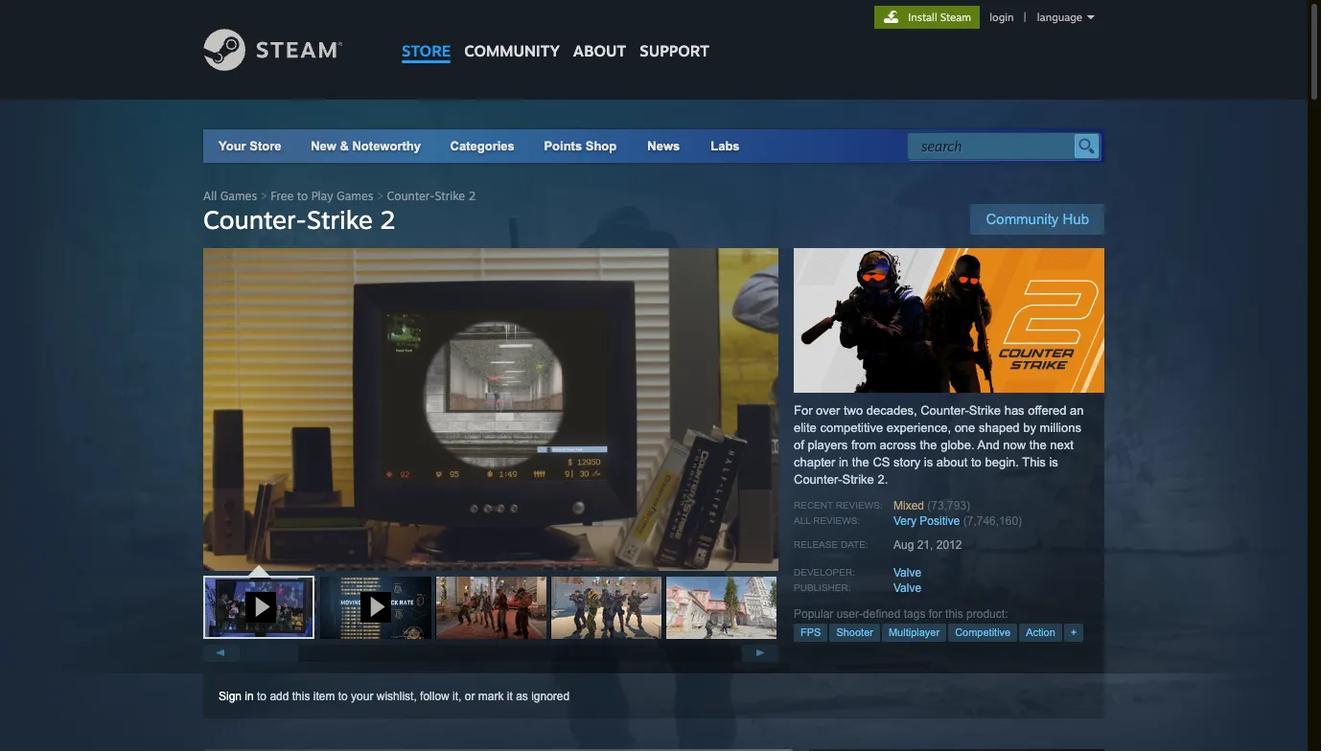 Task type: vqa. For each thing, say whether or not it's contained in the screenshot.
2nd $24.99 from the top
no



Task type: locate. For each thing, give the bounding box(es) containing it.
all games link
[[203, 189, 257, 203]]

1 vertical spatial 2
[[380, 204, 396, 235]]

and
[[978, 438, 1000, 453]]

the down from
[[852, 456, 870, 470]]

>
[[260, 189, 267, 203], [377, 189, 384, 203]]

is right story
[[924, 456, 933, 470]]

to right item
[[338, 690, 348, 704]]

in inside for over two decades, counter-strike has offered an elite competitive experience, one shaped by millions of players from across the globe. and now the next chapter in the cs story is about to begin. this is counter-strike 2.
[[839, 456, 849, 470]]

the
[[920, 438, 938, 453], [1030, 438, 1047, 453], [852, 456, 870, 470]]

counter-strike 2
[[203, 204, 396, 235]]

new & noteworthy
[[311, 139, 421, 153]]

0 vertical spatial valve
[[894, 567, 922, 580]]

0 horizontal spatial in
[[245, 690, 254, 704]]

very
[[894, 515, 917, 528]]

to down and
[[971, 456, 982, 470]]

release
[[794, 540, 838, 550]]

0 horizontal spatial all
[[203, 189, 217, 203]]

all for all reviews:
[[794, 516, 811, 527]]

0 vertical spatial all
[[203, 189, 217, 203]]

shooter link
[[830, 624, 880, 643]]

sign
[[219, 690, 242, 704]]

2 horizontal spatial the
[[1030, 438, 1047, 453]]

new
[[311, 139, 336, 153]]

games right play
[[337, 189, 374, 203]]

strike
[[435, 189, 465, 203], [307, 204, 373, 235], [969, 404, 1001, 418], [843, 473, 874, 487]]

in down players
[[839, 456, 849, 470]]

0 vertical spatial in
[[839, 456, 849, 470]]

1 valve link from the top
[[894, 567, 922, 580]]

to
[[297, 189, 308, 203], [971, 456, 982, 470], [257, 690, 267, 704], [338, 690, 348, 704]]

valve up popular user-defined tags for this product:
[[894, 582, 922, 596]]

2 down counter-strike 2 link
[[380, 204, 396, 235]]

positive
[[920, 515, 960, 528]]

shop
[[586, 139, 617, 153]]

counter- down noteworthy
[[387, 189, 435, 203]]

counter-
[[387, 189, 435, 203], [203, 204, 307, 235], [921, 404, 969, 418], [794, 473, 843, 487]]

1 horizontal spatial in
[[839, 456, 849, 470]]

all reviews:
[[794, 516, 860, 527]]

players
[[808, 438, 848, 453]]

mixed
[[894, 500, 925, 513]]

install steam link
[[875, 6, 980, 29]]

sign in link
[[219, 690, 254, 704]]

support
[[640, 41, 710, 60]]

0 horizontal spatial games
[[220, 189, 257, 203]]

wishlist,
[[377, 690, 417, 704]]

new & noteworthy link
[[311, 139, 421, 153]]

2 is from the left
[[1050, 456, 1059, 470]]

> down noteworthy
[[377, 189, 384, 203]]

developer:
[[794, 568, 855, 578]]

the down experience,
[[920, 438, 938, 453]]

this
[[946, 608, 964, 621], [292, 690, 310, 704]]

the up this
[[1030, 438, 1047, 453]]

1 vertical spatial all
[[794, 516, 811, 527]]

this right add
[[292, 690, 310, 704]]

story
[[894, 456, 921, 470]]

1 valve from the top
[[894, 567, 922, 580]]

valve link up popular user-defined tags for this product:
[[894, 582, 922, 596]]

valve
[[894, 567, 922, 580], [894, 582, 922, 596]]

login link
[[986, 11, 1018, 24]]

valve link
[[894, 567, 922, 580], [894, 582, 922, 596]]

sign in to add this item to your wishlist, follow it, or mark it as ignored
[[219, 690, 570, 704]]

cs
[[873, 456, 890, 470]]

1 horizontal spatial games
[[337, 189, 374, 203]]

support link
[[633, 0, 716, 65]]

1 games from the left
[[220, 189, 257, 203]]

reviews:
[[836, 501, 883, 511], [813, 516, 860, 527]]

this right for
[[946, 608, 964, 621]]

all down recent
[[794, 516, 811, 527]]

valve for publisher:
[[894, 582, 922, 596]]

globe.
[[941, 438, 975, 453]]

0 vertical spatial 2
[[469, 189, 476, 203]]

2 valve from the top
[[894, 582, 922, 596]]

free to play games link
[[271, 189, 374, 203]]

(7,746,160)
[[964, 515, 1022, 528]]

all
[[203, 189, 217, 203], [794, 516, 811, 527]]

valve link down aug at bottom right
[[894, 567, 922, 580]]

valve down aug at bottom right
[[894, 567, 922, 580]]

store
[[402, 41, 451, 60]]

games
[[220, 189, 257, 203], [337, 189, 374, 203]]

action link
[[1020, 624, 1062, 643]]

to left play
[[297, 189, 308, 203]]

2 down categories 'link'
[[469, 189, 476, 203]]

all left the free
[[203, 189, 217, 203]]

games left the free
[[220, 189, 257, 203]]

reviews: down the 2.
[[836, 501, 883, 511]]

0 vertical spatial this
[[946, 608, 964, 621]]

0 horizontal spatial the
[[852, 456, 870, 470]]

chapter
[[794, 456, 836, 470]]

2 valve link from the top
[[894, 582, 922, 596]]

|
[[1024, 11, 1027, 24]]

1 horizontal spatial 2
[[469, 189, 476, 203]]

counter-strike 2 link
[[387, 189, 476, 203]]

steam
[[941, 11, 972, 24]]

recent
[[794, 501, 833, 511]]

experience,
[[887, 421, 951, 435]]

2 > from the left
[[377, 189, 384, 203]]

reviews: down recent reviews:
[[813, 516, 860, 527]]

community hub
[[986, 211, 1089, 227]]

in
[[839, 456, 849, 470], [245, 690, 254, 704]]

competitive link
[[949, 624, 1018, 643]]

follow
[[420, 690, 450, 704]]

of
[[794, 438, 804, 453]]

play
[[311, 189, 333, 203]]

1 vertical spatial valve link
[[894, 582, 922, 596]]

is
[[924, 456, 933, 470], [1050, 456, 1059, 470]]

is down next
[[1050, 456, 1059, 470]]

reviews: for very positive (7,746,160)
[[813, 516, 860, 527]]

1 horizontal spatial is
[[1050, 456, 1059, 470]]

in right sign
[[245, 690, 254, 704]]

or
[[465, 690, 475, 704]]

categories
[[450, 139, 515, 153]]

about
[[573, 41, 627, 60]]

now
[[1003, 438, 1026, 453]]

your store link
[[219, 139, 281, 153]]

about
[[937, 456, 968, 470]]

strike down all games > free to play games > counter-strike 2
[[307, 204, 373, 235]]

1 > from the left
[[260, 189, 267, 203]]

counter- down all games link
[[203, 204, 307, 235]]

0 vertical spatial valve link
[[894, 567, 922, 580]]

1 vertical spatial valve
[[894, 582, 922, 596]]

1 horizontal spatial >
[[377, 189, 384, 203]]

has
[[1005, 404, 1025, 418]]

install
[[908, 11, 938, 24]]

0 horizontal spatial >
[[260, 189, 267, 203]]

by
[[1023, 421, 1037, 435]]

search text field
[[922, 134, 1070, 159]]

> left the free
[[260, 189, 267, 203]]

one
[[955, 421, 976, 435]]

0 vertical spatial reviews:
[[836, 501, 883, 511]]

&
[[340, 139, 349, 153]]

your store
[[219, 139, 281, 153]]

+
[[1071, 627, 1077, 639]]

from
[[852, 438, 877, 453]]

0 horizontal spatial is
[[924, 456, 933, 470]]

1 horizontal spatial all
[[794, 516, 811, 527]]

1 vertical spatial this
[[292, 690, 310, 704]]

about link
[[567, 0, 633, 65]]

(73,793)
[[928, 500, 971, 513]]

over
[[816, 404, 840, 418]]

1 vertical spatial reviews:
[[813, 516, 860, 527]]



Task type: describe. For each thing, give the bounding box(es) containing it.
millions
[[1040, 421, 1082, 435]]

all games > free to play games > counter-strike 2
[[203, 189, 476, 203]]

your
[[219, 139, 246, 153]]

2012
[[937, 539, 962, 552]]

multiplayer link
[[882, 624, 947, 643]]

to inside for over two decades, counter-strike has offered an elite competitive experience, one shaped by millions of players from across the globe. and now the next chapter in the cs story is about to begin. this is counter-strike 2.
[[971, 456, 982, 470]]

1 horizontal spatial this
[[946, 608, 964, 621]]

aug 21, 2012
[[894, 539, 962, 552]]

this
[[1023, 456, 1046, 470]]

reviews: for mixed (73,793)
[[836, 501, 883, 511]]

release date:
[[794, 540, 869, 550]]

counter- up one
[[921, 404, 969, 418]]

mark
[[478, 690, 504, 704]]

mixed (73,793)
[[894, 500, 971, 513]]

aug
[[894, 539, 914, 552]]

shaped
[[979, 421, 1020, 435]]

as
[[516, 690, 528, 704]]

product:
[[967, 608, 1008, 621]]

store
[[250, 139, 281, 153]]

store link
[[395, 0, 458, 70]]

publisher:
[[794, 583, 851, 594]]

strike down categories
[[435, 189, 465, 203]]

points shop
[[544, 139, 617, 153]]

fps
[[801, 627, 821, 639]]

tags
[[904, 608, 926, 621]]

ignored
[[531, 690, 570, 704]]

competitive
[[955, 627, 1011, 639]]

to left add
[[257, 690, 267, 704]]

recent reviews:
[[794, 501, 883, 511]]

login
[[990, 11, 1014, 24]]

across
[[880, 438, 917, 453]]

date:
[[841, 540, 869, 550]]

decades,
[[867, 404, 917, 418]]

install steam
[[908, 11, 972, 24]]

action
[[1026, 627, 1056, 639]]

it,
[[453, 690, 462, 704]]

for over two decades, counter-strike has offered an elite competitive experience, one shaped by millions of players from across the globe. and now the next chapter in the cs story is about to begin. this is counter-strike 2.
[[794, 404, 1084, 487]]

0 horizontal spatial 2
[[380, 204, 396, 235]]

2.
[[878, 473, 888, 487]]

fps link
[[794, 624, 828, 643]]

an
[[1070, 404, 1084, 418]]

news
[[648, 139, 680, 153]]

valve for developer:
[[894, 567, 922, 580]]

two
[[844, 404, 863, 418]]

multiplayer
[[889, 627, 940, 639]]

0 horizontal spatial this
[[292, 690, 310, 704]]

item
[[313, 690, 335, 704]]

competitive
[[820, 421, 883, 435]]

community
[[986, 211, 1059, 227]]

1 vertical spatial in
[[245, 690, 254, 704]]

strike left the 2.
[[843, 473, 874, 487]]

very positive (7,746,160)
[[894, 515, 1022, 528]]

strike up shaped
[[969, 404, 1001, 418]]

points shop link
[[529, 129, 632, 163]]

popular user-defined tags for this product:
[[794, 608, 1008, 621]]

1 horizontal spatial the
[[920, 438, 938, 453]]

user-
[[837, 608, 863, 621]]

for
[[929, 608, 942, 621]]

1 is from the left
[[924, 456, 933, 470]]

valve link for publisher:
[[894, 582, 922, 596]]

hub
[[1063, 211, 1089, 227]]

labs link
[[696, 129, 755, 163]]

next
[[1050, 438, 1074, 453]]

noteworthy
[[352, 139, 421, 153]]

valve link for developer:
[[894, 567, 922, 580]]

21,
[[917, 539, 933, 552]]

counter- down chapter
[[794, 473, 843, 487]]

defined
[[863, 608, 901, 621]]

all for all games > free to play games > counter-strike 2
[[203, 189, 217, 203]]

2 games from the left
[[337, 189, 374, 203]]

your
[[351, 690, 373, 704]]

login | language
[[990, 11, 1083, 24]]

community hub link
[[971, 204, 1105, 235]]

for
[[794, 404, 813, 418]]

begin.
[[985, 456, 1019, 470]]



